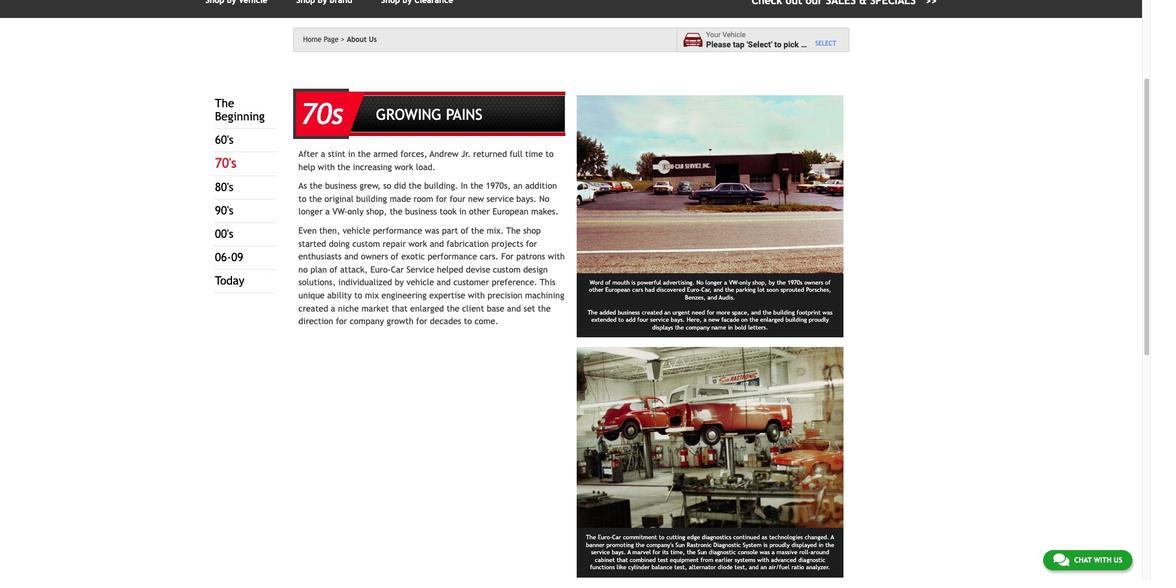 Task type: vqa. For each thing, say whether or not it's contained in the screenshot.
About Us in the left of the page
yes



Task type: locate. For each thing, give the bounding box(es) containing it.
2 vertical spatial was
[[760, 549, 770, 556]]

and
[[430, 238, 444, 249], [344, 251, 358, 262], [437, 277, 451, 287], [714, 287, 723, 293], [708, 294, 717, 301], [507, 303, 521, 313], [751, 309, 761, 316], [749, 564, 759, 571]]

0 horizontal spatial vw-
[[332, 206, 347, 217]]

owners inside even then, vehicle performance was part of the mix. the shop started doing custom        repair work and fabrication projects for enthusiasts and owners of exotic performance        cars. for patrons with no plan of attack, euro-car service helped devise custom design solutions, individualized by vehicle and customer preference. this unique ability to        mix engineering expertise with precision machining created a niche market that        enlarged the client base and set the direction for company growth for decades to come.
[[361, 251, 388, 262]]

for inside the added business created an urgent need for more space, and the building footprint was extended to add four service bays. here, a new facade on the enlarged building proudly displays the company name in bold letters.
[[707, 309, 715, 316]]

0 vertical spatial only
[[347, 206, 364, 217]]

euro-
[[370, 264, 391, 274], [687, 287, 701, 293], [598, 534, 612, 541]]

an left air/fuel
[[761, 564, 767, 571]]

displays
[[652, 324, 673, 331]]

0 vertical spatial bays.
[[516, 194, 537, 204]]

four down in on the top
[[450, 194, 466, 204]]

test, down equipment
[[674, 564, 687, 571]]

the inside the added business created an urgent need for more space, and the building footprint was extended to add four service bays. here, a new facade on the enlarged building proudly displays the company name in bold letters.
[[588, 309, 598, 316]]

for down building.
[[436, 194, 447, 204]]

0 vertical spatial is
[[631, 279, 636, 286]]

chat with us
[[1074, 556, 1122, 565]]

business
[[325, 181, 357, 191], [405, 206, 437, 217], [618, 309, 640, 316]]

0 vertical spatial european
[[492, 206, 529, 217]]

owners
[[361, 251, 388, 262], [804, 279, 823, 286]]

1 vertical spatial work
[[408, 238, 427, 249]]

discovered
[[657, 287, 685, 293]]

test,
[[674, 564, 687, 571], [735, 564, 747, 571]]

enlarged inside the added business created an urgent need for more space, and the building footprint was extended to add four service bays. here, a new facade on the enlarged building proudly displays the company name in bold letters.
[[760, 317, 784, 323]]

bays. down 'urgent'
[[671, 317, 685, 323]]

a down need
[[704, 317, 707, 323]]

did
[[394, 181, 406, 191]]

diagnostic up the earlier on the bottom right of the page
[[709, 549, 736, 556]]

shop, down grew,
[[366, 206, 387, 217]]

building down sprouted
[[773, 309, 795, 316]]

by up engineering
[[395, 277, 404, 287]]

only up "parking"
[[739, 279, 751, 286]]

the beginning link
[[215, 97, 265, 123]]

a
[[831, 534, 834, 541], [628, 549, 631, 556]]

for
[[501, 251, 514, 262]]

service inside as the business grew, so did the building. in the 1970s, an addition to the original        building made room for four new service bays. no longer a vw-only shop, the business        took in other european makes.
[[487, 194, 514, 204]]

facade
[[721, 317, 739, 323]]

with right "patrons"
[[548, 251, 565, 262]]

rastronic
[[687, 542, 712, 548]]

building
[[356, 194, 387, 204], [773, 309, 795, 316], [786, 317, 807, 323]]

by up soon
[[769, 279, 775, 286]]

to down as
[[298, 194, 307, 204]]

like
[[617, 564, 626, 571]]

proudly down technologies
[[769, 542, 790, 548]]

building inside as the business grew, so did the building. in the 1970s, an addition to the original        building made room for four new service bays. no longer a vw-only shop, the business        took in other european makes.
[[356, 194, 387, 204]]

performance up repair
[[373, 225, 422, 236]]

0 vertical spatial us
[[369, 35, 377, 44]]

an inside as the business grew, so did the building. in the 1970s, an addition to the original        building made room for four new service bays. no longer a vw-only shop, the business        took in other european makes.
[[513, 181, 523, 191]]

70's link
[[215, 155, 237, 171]]

test, down systems
[[735, 564, 747, 571]]

with up client
[[468, 290, 485, 300]]

2 horizontal spatial an
[[761, 564, 767, 571]]

the inside the euro-car commitment to cutting edge diagnostics continued as technologies changed. a banner promoting the company's sun rastronic diagnostic system is proudly displayed in the service bays. a marvel for its time, the sun diagnostic console was a massive roll-around cabinet that combined test equipment from earlier systems with advanced diagnostic functions like cylinder balance test, alternator diode test, and an air/fuel ratio analyzer.
[[586, 534, 596, 541]]

projects
[[492, 238, 523, 249]]

of down repair
[[391, 251, 399, 262]]

1 vertical spatial no
[[697, 279, 704, 286]]

00's
[[215, 227, 234, 241]]

new inside as the business grew, so did the building. in the 1970s, an addition to the original        building made room for four new service bays. no longer a vw-only shop, the business        took in other european makes.
[[468, 194, 484, 204]]

70s
[[301, 97, 343, 131]]

cutting
[[666, 534, 685, 541]]

customer
[[453, 277, 489, 287]]

in up around
[[819, 542, 824, 548]]

to inside after a stint in the armed forces, andrew jr. returned full time to help with the        increasing work load.
[[546, 149, 554, 159]]

0 horizontal spatial was
[[425, 225, 439, 236]]

growing pains
[[376, 106, 483, 124]]

technologies
[[769, 534, 803, 541]]

was
[[425, 225, 439, 236], [823, 309, 833, 316], [760, 549, 770, 556]]

a right the changed.
[[831, 534, 834, 541]]

was down system
[[760, 549, 770, 556]]

0 vertical spatial proudly
[[809, 317, 829, 323]]

console
[[738, 549, 758, 556]]

in inside as the business grew, so did the building. in the 1970s, an addition to the original        building made room for four new service bays. no longer a vw-only shop, the business        took in other european makes.
[[459, 206, 466, 217]]

1970s,
[[486, 181, 511, 191]]

2 horizontal spatial euro-
[[687, 287, 701, 293]]

vehicle up doing
[[343, 225, 370, 236]]

1 vertical spatial proudly
[[769, 542, 790, 548]]

0 horizontal spatial no
[[539, 194, 549, 204]]

unique
[[298, 290, 325, 300]]

took
[[440, 206, 457, 217]]

0 horizontal spatial longer
[[298, 206, 323, 217]]

forces,
[[400, 149, 427, 159]]

0 horizontal spatial performance
[[373, 225, 422, 236]]

the up projects
[[506, 225, 521, 236]]

2 horizontal spatial was
[[823, 309, 833, 316]]

euro- up individualized
[[370, 264, 391, 274]]

1 horizontal spatial other
[[589, 287, 604, 293]]

0 vertical spatial an
[[513, 181, 523, 191]]

0 horizontal spatial us
[[369, 35, 377, 44]]

by
[[395, 277, 404, 287], [769, 279, 775, 286]]

in down facade
[[728, 324, 733, 331]]

by inside the word of mouth is powerful advertising. no longer a vw-only shop, by the 1970s owners of other european cars had discovered euro-car, and the parking lot soon sprouted porsches, benzes, and audis.
[[769, 279, 775, 286]]

80's link
[[215, 181, 234, 194]]

service up displays
[[650, 317, 669, 323]]

0 vertical spatial other
[[469, 206, 490, 217]]

other down the word
[[589, 287, 604, 293]]

diagnostic up analyzer.
[[798, 557, 825, 563]]

work inside after a stint in the armed forces, andrew jr. returned full time to help with the        increasing work load.
[[395, 162, 413, 172]]

1 vertical spatial vehicle
[[343, 225, 370, 236]]

makes.
[[531, 206, 559, 217]]

armed
[[373, 149, 398, 159]]

and down part
[[430, 238, 444, 249]]

1 vertical spatial new
[[709, 317, 720, 323]]

longer up car,
[[705, 279, 722, 286]]

1 horizontal spatial created
[[642, 309, 662, 316]]

beginning
[[215, 110, 265, 123]]

vw- inside the word of mouth is powerful advertising. no longer a vw-only shop, by the 1970s owners of other european cars had discovered euro-car, and the parking lot soon sprouted porsches, benzes, and audis.
[[729, 279, 739, 286]]

as the business grew, so did the building. in the 1970s, an addition to the original        building made room for four new service bays. no longer a vw-only shop, the business        took in other european makes.
[[298, 181, 559, 217]]

euro- up the benzes,
[[687, 287, 701, 293]]

1 horizontal spatial is
[[764, 542, 768, 548]]

no up car,
[[697, 279, 704, 286]]

space,
[[732, 309, 749, 316]]

room
[[413, 194, 433, 204]]

1 horizontal spatial was
[[760, 549, 770, 556]]

bays. inside the added business created an urgent need for more space, and the building footprint was extended to add four service bays. here, a new facade on the enlarged building proudly displays the company name in bold letters.
[[671, 317, 685, 323]]

2 horizontal spatial business
[[618, 309, 640, 316]]

0 vertical spatial building
[[356, 194, 387, 204]]

1 horizontal spatial proudly
[[809, 317, 829, 323]]

proudly down the footprint in the bottom of the page
[[809, 317, 829, 323]]

combined
[[630, 557, 656, 563]]

0 horizontal spatial diagnostic
[[709, 549, 736, 556]]

custom right doing
[[352, 238, 380, 249]]

0 horizontal spatial enlarged
[[410, 303, 444, 313]]

2 horizontal spatial service
[[650, 317, 669, 323]]

0 horizontal spatial euro-
[[370, 264, 391, 274]]

1 vertical spatial sun
[[698, 549, 707, 556]]

sprouted
[[781, 287, 804, 293]]

1 vertical spatial longer
[[705, 279, 722, 286]]

owners inside the word of mouth is powerful advertising. no longer a vw-only shop, by the 1970s owners of other european cars had discovered euro-car, and the parking lot soon sprouted porsches, benzes, and audis.
[[804, 279, 823, 286]]

and left set
[[507, 303, 521, 313]]

2 vertical spatial bays.
[[612, 549, 626, 556]]

1 horizontal spatial service
[[591, 549, 610, 556]]

that up growth
[[392, 303, 408, 313]]

addition
[[525, 181, 557, 191]]

for right need
[[707, 309, 715, 316]]

0 horizontal spatial vehicle
[[343, 225, 370, 236]]

1 horizontal spatial performance
[[428, 251, 477, 262]]

your
[[706, 31, 721, 39]]

that inside even then, vehicle performance was part of the mix. the shop started doing custom        repair work and fabrication projects for enthusiasts and owners of exotic performance        cars. for patrons with no plan of attack, euro-car service helped devise custom design solutions, individualized by vehicle and customer preference. this unique ability to        mix engineering expertise with precision machining created a niche market that        enlarged the client base and set the direction for company growth for decades to come.
[[392, 303, 408, 313]]

longer up even
[[298, 206, 323, 217]]

here,
[[687, 317, 702, 323]]

the inside the beginning
[[215, 97, 234, 110]]

0 horizontal spatial shop,
[[366, 206, 387, 217]]

0 horizontal spatial bays.
[[516, 194, 537, 204]]

1 horizontal spatial european
[[605, 287, 630, 293]]

0 vertical spatial work
[[395, 162, 413, 172]]

parking
[[736, 287, 756, 293]]

european up mix.
[[492, 206, 529, 217]]

2 horizontal spatial vehicle
[[807, 39, 833, 49]]

a inside as the business grew, so did the building. in the 1970s, an addition to the original        building made room for four new service bays. no longer a vw-only shop, the business        took in other european makes.
[[325, 206, 330, 217]]

to up the company's
[[659, 534, 665, 541]]

0 horizontal spatial sun
[[676, 542, 685, 548]]

2 horizontal spatial bays.
[[671, 317, 685, 323]]

service
[[487, 194, 514, 204], [650, 317, 669, 323], [591, 549, 610, 556]]

1 horizontal spatial only
[[739, 279, 751, 286]]

a up audis.
[[724, 279, 727, 286]]

1 horizontal spatial enlarged
[[760, 317, 784, 323]]

and up expertise
[[437, 277, 451, 287]]

business down "room"
[[405, 206, 437, 217]]

car inside even then, vehicle performance was part of the mix. the shop started doing custom        repair work and fabrication projects for enthusiasts and owners of exotic performance        cars. for patrons with no plan of attack, euro-car service helped devise custom design solutions, individualized by vehicle and customer preference. this unique ability to        mix engineering expertise with precision machining created a niche market that        enlarged the client base and set the direction for company growth for decades to come.
[[391, 264, 404, 274]]

and down car,
[[708, 294, 717, 301]]

0 vertical spatial vw-
[[332, 206, 347, 217]]

0 horizontal spatial an
[[513, 181, 523, 191]]

1 vertical spatial that
[[617, 557, 628, 563]]

no up makes. on the top left
[[539, 194, 549, 204]]

soon
[[767, 287, 779, 293]]

growing
[[376, 106, 442, 124]]

with
[[318, 162, 335, 172], [548, 251, 565, 262], [468, 290, 485, 300], [1094, 556, 1112, 565], [757, 557, 769, 563]]

started
[[298, 238, 326, 249]]

1 horizontal spatial bays.
[[612, 549, 626, 556]]

alternator
[[689, 564, 716, 571]]

machining
[[525, 290, 564, 300]]

company's
[[646, 542, 674, 548]]

is down 'as'
[[764, 542, 768, 548]]

a down original
[[325, 206, 330, 217]]

1 vertical spatial was
[[823, 309, 833, 316]]

an right 1970s,
[[513, 181, 523, 191]]

1 vertical spatial diagnostic
[[798, 557, 825, 563]]

1 horizontal spatial new
[[709, 317, 720, 323]]

letters.
[[748, 324, 768, 331]]

us right about at top left
[[369, 35, 377, 44]]

new inside the added business created an urgent need for more space, and the building footprint was extended to add four service bays. here, a new facade on the enlarged building proudly displays the company name in bold letters.
[[709, 317, 720, 323]]

bays. inside as the business grew, so did the building. in the 1970s, an addition to the original        building made room for four new service bays. no longer a vw-only shop, the business        took in other european makes.
[[516, 194, 537, 204]]

and inside the added business created an urgent need for more space, and the building footprint was extended to add four service bays. here, a new facade on the enlarged building proudly displays the company name in bold letters.
[[751, 309, 761, 316]]

service inside the added business created an urgent need for more space, and the building footprint was extended to add four service bays. here, a new facade on the enlarged building proudly displays the company name in bold letters.
[[650, 317, 669, 323]]

2 vertical spatial euro-
[[598, 534, 612, 541]]

0 vertical spatial was
[[425, 225, 439, 236]]

was right the footprint in the bottom of the page
[[823, 309, 833, 316]]

2 vertical spatial vehicle
[[406, 277, 434, 287]]

1 vertical spatial car
[[612, 534, 621, 541]]

us right 'chat'
[[1114, 556, 1122, 565]]

service up cabinet
[[591, 549, 610, 556]]

1 horizontal spatial owners
[[804, 279, 823, 286]]

the for the beginning
[[215, 97, 234, 110]]

0 vertical spatial shop,
[[366, 206, 387, 217]]

engineering
[[381, 290, 427, 300]]

to inside as the business grew, so did the building. in the 1970s, an addition to the original        building made room for four new service bays. no longer a vw-only shop, the business        took in other european makes.
[[298, 194, 307, 204]]

building down grew,
[[356, 194, 387, 204]]

0 horizontal spatial a
[[628, 549, 631, 556]]

business inside the added business created an urgent need for more space, and the building footprint was extended to add four service bays. here, a new facade on the enlarged building proudly displays the company name in bold letters.
[[618, 309, 640, 316]]

precision
[[488, 290, 522, 300]]

enlarged up letters.
[[760, 317, 784, 323]]

1 vertical spatial euro-
[[687, 287, 701, 293]]

in right took
[[459, 206, 466, 217]]

1 vertical spatial building
[[773, 309, 795, 316]]

in right stint
[[348, 149, 355, 159]]

1 horizontal spatial longer
[[705, 279, 722, 286]]

home page link
[[303, 35, 345, 44]]

repair
[[383, 238, 406, 249]]

1 vertical spatial four
[[637, 317, 648, 323]]

1 horizontal spatial an
[[664, 309, 671, 316]]

vehicle
[[807, 39, 833, 49], [343, 225, 370, 236], [406, 277, 434, 287]]

and down systems
[[749, 564, 759, 571]]

your vehicle please tap 'select' to pick a vehicle
[[706, 31, 833, 49]]

stint
[[328, 149, 345, 159]]

owners down repair
[[361, 251, 388, 262]]

car down exotic
[[391, 264, 404, 274]]

shop, up lot in the right of the page
[[753, 279, 767, 286]]

european
[[492, 206, 529, 217], [605, 287, 630, 293]]

building down the footprint in the bottom of the page
[[786, 317, 807, 323]]

to left add
[[618, 317, 624, 323]]

0 horizontal spatial created
[[298, 303, 328, 313]]

to
[[774, 39, 782, 49], [546, 149, 554, 159], [298, 194, 307, 204], [354, 290, 362, 300], [464, 316, 472, 326], [618, 317, 624, 323], [659, 534, 665, 541]]

and up letters.
[[751, 309, 761, 316]]

business up original
[[325, 181, 357, 191]]

only down original
[[347, 206, 364, 217]]

1 horizontal spatial that
[[617, 557, 628, 563]]

no
[[539, 194, 549, 204], [697, 279, 704, 286]]

the inside even then, vehicle performance was part of the mix. the shop started doing custom        repair work and fabrication projects for enthusiasts and owners of exotic performance        cars. for patrons with no plan of attack, euro-car service helped devise custom design solutions, individualized by vehicle and customer preference. this unique ability to        mix engineering expertise with precision machining created a niche market that        enlarged the client base and set the direction for company growth for decades to come.
[[506, 225, 521, 236]]

vehicle right pick
[[807, 39, 833, 49]]

company down market
[[350, 316, 384, 326]]

1 vertical spatial only
[[739, 279, 751, 286]]

to left pick
[[774, 39, 782, 49]]

in inside after a stint in the armed forces, andrew jr. returned full time to help with the        increasing work load.
[[348, 149, 355, 159]]

a down ability
[[331, 303, 335, 313]]

car up the promoting
[[612, 534, 621, 541]]

06-
[[215, 251, 231, 264]]

for down the company's
[[653, 549, 660, 556]]

0 horizontal spatial is
[[631, 279, 636, 286]]

building.
[[424, 181, 458, 191]]

1 horizontal spatial vw-
[[729, 279, 739, 286]]

the
[[358, 149, 371, 159], [337, 162, 350, 172], [310, 181, 322, 191], [409, 181, 422, 191], [470, 181, 483, 191], [309, 194, 322, 204], [390, 206, 403, 217], [471, 225, 484, 236], [777, 279, 786, 286], [725, 287, 734, 293], [447, 303, 460, 313], [538, 303, 551, 313], [763, 309, 772, 316], [750, 317, 759, 323], [675, 324, 684, 331], [636, 542, 645, 548], [825, 542, 834, 548], [687, 549, 696, 556]]

an left 'urgent'
[[664, 309, 671, 316]]

owners up porsches,
[[804, 279, 823, 286]]

company down here, on the right bottom of page
[[686, 324, 710, 331]]

need
[[692, 309, 705, 316]]

the up extended
[[588, 309, 598, 316]]

other up mix.
[[469, 206, 490, 217]]

other
[[469, 206, 490, 217], [589, 287, 604, 293]]

0 vertical spatial longer
[[298, 206, 323, 217]]

the up the 60's
[[215, 97, 234, 110]]

sun down rastronic
[[698, 549, 707, 556]]

1 vertical spatial is
[[764, 542, 768, 548]]

a down the promoting
[[628, 549, 631, 556]]

longer inside as the business grew, so did the building. in the 1970s, an addition to the original        building made room for four new service bays. no longer a vw-only shop, the business        took in other european makes.
[[298, 206, 323, 217]]

vw- up "parking"
[[729, 279, 739, 286]]

vw- down original
[[332, 206, 347, 217]]

around
[[811, 549, 829, 556]]

helped
[[437, 264, 463, 274]]

0 horizontal spatial company
[[350, 316, 384, 326]]

1 vertical spatial bays.
[[671, 317, 685, 323]]

marvel
[[632, 549, 651, 556]]

service
[[407, 264, 434, 274]]

only inside the word of mouth is powerful advertising. no longer a vw-only shop, by the 1970s owners of other european cars had discovered euro-car, and the parking lot soon sprouted porsches, benzes, and audis.
[[739, 279, 751, 286]]

direction
[[298, 316, 333, 326]]

vehicle inside your vehicle please tap 'select' to pick a vehicle
[[807, 39, 833, 49]]

0 horizontal spatial owners
[[361, 251, 388, 262]]

1 vertical spatial a
[[628, 549, 631, 556]]

select link
[[815, 39, 836, 48]]

0 vertical spatial new
[[468, 194, 484, 204]]

a up advanced
[[772, 549, 775, 556]]

2 vertical spatial business
[[618, 309, 640, 316]]

1 horizontal spatial four
[[637, 317, 648, 323]]

0 vertical spatial business
[[325, 181, 357, 191]]

service inside the euro-car commitment to cutting edge diagnostics continued as technologies changed. a banner promoting the company's sun rastronic diagnostic system is proudly displayed in the service bays. a marvel for its time, the sun diagnostic console was a massive roll-around cabinet that combined test equipment from earlier systems with advanced diagnostic functions like cylinder balance test, alternator diode test, and an air/fuel ratio analyzer.
[[591, 549, 610, 556]]

for inside as the business grew, so did the building. in the 1970s, an addition to the original        building made room for four new service bays. no longer a vw-only shop, the business        took in other european makes.
[[436, 194, 447, 204]]

1 horizontal spatial a
[[831, 534, 834, 541]]

1 vertical spatial european
[[605, 287, 630, 293]]

even
[[298, 225, 317, 236]]

enlarged up decades
[[410, 303, 444, 313]]

0 vertical spatial four
[[450, 194, 466, 204]]

1 vertical spatial enlarged
[[760, 317, 784, 323]]

shop,
[[366, 206, 387, 217], [753, 279, 767, 286]]

a right pick
[[801, 39, 805, 49]]

is inside the euro-car commitment to cutting edge diagnostics continued as technologies changed. a banner promoting the company's sun rastronic diagnostic system is proudly displayed in the service bays. a marvel for its time, the sun diagnostic console was a massive roll-around cabinet that combined test equipment from earlier systems with advanced diagnostic functions like cylinder balance test, alternator diode test, and an air/fuel ratio analyzer.
[[764, 542, 768, 548]]

1 horizontal spatial vehicle
[[406, 277, 434, 287]]

shop, inside as the business grew, so did the building. in the 1970s, an addition to the original        building made room for four new service bays. no longer a vw-only shop, the business        took in other european makes.
[[366, 206, 387, 217]]

porsches,
[[806, 287, 831, 293]]

other inside as the business grew, so did the building. in the 1970s, an addition to the original        building made room for four new service bays. no longer a vw-only shop, the business        took in other european makes.
[[469, 206, 490, 217]]

new
[[468, 194, 484, 204], [709, 317, 720, 323]]

original
[[325, 194, 354, 204]]

car inside the euro-car commitment to cutting edge diagnostics continued as technologies changed. a banner promoting the company's sun rastronic diagnostic system is proudly displayed in the service bays. a marvel for its time, the sun diagnostic console was a massive roll-around cabinet that combined test equipment from earlier systems with advanced diagnostic functions like cylinder balance test, alternator diode test, and an air/fuel ratio analyzer.
[[612, 534, 621, 541]]

expertise
[[429, 290, 465, 300]]

european inside the word of mouth is powerful advertising. no longer a vw-only shop, by the 1970s owners of other european cars had discovered euro-car, and the parking lot soon sprouted porsches, benzes, and audis.
[[605, 287, 630, 293]]

no inside the word of mouth is powerful advertising. no longer a vw-only shop, by the 1970s owners of other european cars had discovered euro-car, and the parking lot soon sprouted porsches, benzes, and audis.
[[697, 279, 704, 286]]

to inside the euro-car commitment to cutting edge diagnostics continued as technologies changed. a banner promoting the company's sun rastronic diagnostic system is proudly displayed in the service bays. a marvel for its time, the sun diagnostic console was a massive roll-around cabinet that combined test equipment from earlier systems with advanced diagnostic functions like cylinder balance test, alternator diode test, and an air/fuel ratio analyzer.
[[659, 534, 665, 541]]

with down stint
[[318, 162, 335, 172]]

0 horizontal spatial european
[[492, 206, 529, 217]]

1 test, from the left
[[674, 564, 687, 571]]

comments image
[[1053, 553, 1070, 567]]

euro- up 'banner' on the right bottom of the page
[[598, 534, 612, 541]]

attack,
[[340, 264, 368, 274]]

an inside the euro-car commitment to cutting edge diagnostics continued as technologies changed. a banner promoting the company's sun rastronic diagnostic system is proudly displayed in the service bays. a marvel for its time, the sun diagnostic console was a massive roll-around cabinet that combined test equipment from earlier systems with advanced diagnostic functions like cylinder balance test, alternator diode test, and an air/fuel ratio analyzer.
[[761, 564, 767, 571]]

0 vertical spatial enlarged
[[410, 303, 444, 313]]

1 horizontal spatial test,
[[735, 564, 747, 571]]

0 horizontal spatial test,
[[674, 564, 687, 571]]

0 vertical spatial vehicle
[[807, 39, 833, 49]]

vehicle
[[722, 31, 746, 39]]

no inside as the business grew, so did the building. in the 1970s, an addition to the original        building made room for four new service bays. no longer a vw-only shop, the business        took in other european makes.
[[539, 194, 549, 204]]

0 horizontal spatial business
[[325, 181, 357, 191]]

work down forces,
[[395, 162, 413, 172]]

vehicle down service
[[406, 277, 434, 287]]

more
[[716, 309, 730, 316]]

service down 1970s,
[[487, 194, 514, 204]]



Task type: describe. For each thing, give the bounding box(es) containing it.
0 vertical spatial a
[[831, 534, 834, 541]]

created inside the added business created an urgent need for more space, and the building footprint was extended to add four service bays. here, a new facade on the enlarged building proudly displays the company name in bold letters.
[[642, 309, 662, 316]]

longer inside the word of mouth is powerful advertising. no longer a vw-only shop, by the 1970s owners of other european cars had discovered euro-car, and the parking lot soon sprouted porsches, benzes, and audis.
[[705, 279, 722, 286]]

lot
[[758, 287, 765, 293]]

90's link
[[215, 204, 234, 217]]

about
[[347, 35, 367, 44]]

shop, inside the word of mouth is powerful advertising. no longer a vw-only shop, by the 1970s owners of other european cars had discovered euro-car, and the parking lot soon sprouted porsches, benzes, and audis.
[[753, 279, 767, 286]]

09
[[231, 251, 243, 264]]

made
[[390, 194, 411, 204]]

and up audis.
[[714, 287, 723, 293]]

about us
[[347, 35, 377, 44]]

with inside after a stint in the armed forces, andrew jr. returned full time to help with the        increasing work load.
[[318, 162, 335, 172]]

60's link
[[215, 133, 234, 146]]

of right the word
[[605, 279, 611, 286]]

four inside the added business created an urgent need for more space, and the building footprint was extended to add four service bays. here, a new facade on the enlarged building proudly displays the company name in bold letters.
[[637, 317, 648, 323]]

page
[[324, 35, 339, 44]]

four inside as the business grew, so did the building. in the 1970s, an addition to the original        building made room for four new service bays. no longer a vw-only shop, the business        took in other european makes.
[[450, 194, 466, 204]]

bold
[[735, 324, 746, 331]]

time,
[[671, 549, 685, 556]]

cars.
[[480, 251, 499, 262]]

pick
[[784, 39, 799, 49]]

time
[[525, 149, 543, 159]]

company inside the added business created an urgent need for more space, and the building footprint was extended to add four service bays. here, a new facade on the enlarged building proudly displays the company name in bold letters.
[[686, 324, 710, 331]]

by inside even then, vehicle performance was part of the mix. the shop started doing custom        repair work and fabrication projects for enthusiasts and owners of exotic performance        cars. for patrons with no plan of attack, euro-car service helped devise custom design solutions, individualized by vehicle and customer preference. this unique ability to        mix engineering expertise with precision machining created a niche market that        enlarged the client base and set the direction for company growth for decades to come.
[[395, 277, 404, 287]]

1 horizontal spatial business
[[405, 206, 437, 217]]

1970s
[[788, 279, 803, 286]]

the for the euro-car commitment to cutting edge diagnostics continued as technologies changed. a banner promoting the company's sun rastronic diagnostic system is proudly displayed in the service bays. a marvel for its time, the sun diagnostic console was a massive roll-around cabinet that combined test equipment from earlier systems with advanced diagnostic functions like cylinder balance test, alternator diode test, and an air/fuel ratio analyzer.
[[586, 534, 596, 541]]

diagnostics
[[702, 534, 731, 541]]

european inside as the business grew, so did the building. in the 1970s, an addition to the original        building made room for four new service bays. no longer a vw-only shop, the business        took in other european makes.
[[492, 206, 529, 217]]

design
[[523, 264, 548, 274]]

fabrication
[[447, 238, 489, 249]]

created inside even then, vehicle performance was part of the mix. the shop started doing custom        repair work and fabrication projects for enthusiasts and owners of exotic performance        cars. for patrons with no plan of attack, euro-car service helped devise custom design solutions, individualized by vehicle and customer preference. this unique ability to        mix engineering expertise with precision machining created a niche market that        enlarged the client base and set the direction for company growth for decades to come.
[[298, 303, 328, 313]]

in
[[461, 181, 468, 191]]

proudly inside the added business created an urgent need for more space, and the building footprint was extended to add four service bays. here, a new facade on the enlarged building proudly displays the company name in bold letters.
[[809, 317, 829, 323]]

of up fabrication at the left of page
[[461, 225, 469, 236]]

to down client
[[464, 316, 472, 326]]

was inside the added business created an urgent need for more space, and the building footprint was extended to add four service bays. here, a new facade on the enlarged building proudly displays the company name in bold letters.
[[823, 309, 833, 316]]

to inside your vehicle please tap 'select' to pick a vehicle
[[774, 39, 782, 49]]

niche
[[338, 303, 359, 313]]

advanced
[[771, 557, 796, 563]]

word
[[590, 279, 603, 286]]

2 vertical spatial building
[[786, 317, 807, 323]]

company inside even then, vehicle performance was part of the mix. the shop started doing custom        repair work and fabrication projects for enthusiasts and owners of exotic performance        cars. for patrons with no plan of attack, euro-car service helped devise custom design solutions, individualized by vehicle and customer preference. this unique ability to        mix engineering expertise with precision machining created a niche market that        enlarged the client base and set the direction for company growth for decades to come.
[[350, 316, 384, 326]]

in inside the added business created an urgent need for more space, and the building footprint was extended to add four service bays. here, a new facade on the enlarged building proudly displays the company name in bold letters.
[[728, 324, 733, 331]]

that inside the euro-car commitment to cutting edge diagnostics continued as technologies changed. a banner promoting the company's sun rastronic diagnostic system is proudly displayed in the service bays. a marvel for its time, the sun diagnostic console was a massive roll-around cabinet that combined test equipment from earlier systems with advanced diagnostic functions like cylinder balance test, alternator diode test, and an air/fuel ratio analyzer.
[[617, 557, 628, 563]]

bays. inside the euro-car commitment to cutting edge diagnostics continued as technologies changed. a banner promoting the company's sun rastronic diagnostic system is proudly displayed in the service bays. a marvel for its time, the sun diagnostic console was a massive roll-around cabinet that combined test equipment from earlier systems with advanced diagnostic functions like cylinder balance test, alternator diode test, and an air/fuel ratio analyzer.
[[612, 549, 626, 556]]

displayed
[[792, 542, 817, 548]]

mouth
[[612, 279, 630, 286]]

for down niche
[[336, 316, 347, 326]]

of up porsches,
[[825, 279, 831, 286]]

base
[[487, 303, 504, 313]]

returned
[[473, 149, 507, 159]]

functions
[[590, 564, 615, 571]]

for right growth
[[416, 316, 427, 326]]

and up attack,
[[344, 251, 358, 262]]

help
[[298, 162, 315, 172]]

grew,
[[360, 181, 381, 191]]

of right plan
[[330, 264, 337, 274]]

earlier
[[715, 557, 733, 563]]

was inside the euro-car commitment to cutting edge diagnostics continued as technologies changed. a banner promoting the company's sun rastronic diagnostic system is proudly displayed in the service bays. a marvel for its time, the sun diagnostic console was a massive roll-around cabinet that combined test equipment from earlier systems with advanced diagnostic functions like cylinder balance test, alternator diode test, and an air/fuel ratio analyzer.
[[760, 549, 770, 556]]

a inside your vehicle please tap 'select' to pick a vehicle
[[801, 39, 805, 49]]

audis.
[[719, 294, 735, 301]]

chat
[[1074, 556, 1092, 565]]

increasing
[[353, 162, 392, 172]]

ability
[[327, 290, 352, 300]]

system
[[743, 542, 762, 548]]

footprint
[[797, 309, 821, 316]]

and inside the euro-car commitment to cutting edge diagnostics continued as technologies changed. a banner promoting the company's sun rastronic diagnostic system is proudly displayed in the service bays. a marvel for its time, the sun diagnostic console was a massive roll-around cabinet that combined test equipment from earlier systems with advanced diagnostic functions like cylinder balance test, alternator diode test, and an air/fuel ratio analyzer.
[[749, 564, 759, 571]]

with inside the euro-car commitment to cutting edge diagnostics continued as technologies changed. a banner promoting the company's sun rastronic diagnostic system is proudly displayed in the service bays. a marvel for its time, the sun diagnostic console was a massive roll-around cabinet that combined test equipment from earlier systems with advanced diagnostic functions like cylinder balance test, alternator diode test, and an air/fuel ratio analyzer.
[[757, 557, 769, 563]]

euro- inside even then, vehicle performance was part of the mix. the shop started doing custom        repair work and fabrication projects for enthusiasts and owners of exotic performance        cars. for patrons with no plan of attack, euro-car service helped devise custom design solutions, individualized by vehicle and customer preference. this unique ability to        mix engineering expertise with precision machining created a niche market that        enlarged the client base and set the direction for company growth for decades to come.
[[370, 264, 391, 274]]

a inside after a stint in the armed forces, andrew jr. returned full time to help with the        increasing work load.
[[321, 149, 325, 159]]

cabinet
[[595, 557, 615, 563]]

1 vertical spatial custom
[[493, 264, 521, 274]]

advertising.
[[663, 279, 695, 286]]

plan
[[310, 264, 327, 274]]

proudly inside the euro-car commitment to cutting edge diagnostics continued as technologies changed. a banner promoting the company's sun rastronic diagnostic system is proudly displayed in the service bays. a marvel for its time, the sun diagnostic console was a massive roll-around cabinet that combined test equipment from earlier systems with advanced diagnostic functions like cylinder balance test, alternator diode test, and an air/fuel ratio analyzer.
[[769, 542, 790, 548]]

for down shop at left top
[[526, 238, 537, 249]]

its
[[662, 549, 669, 556]]

in inside the euro-car commitment to cutting edge diagnostics continued as technologies changed. a banner promoting the company's sun rastronic diagnostic system is proudly displayed in the service bays. a marvel for its time, the sun diagnostic console was a massive roll-around cabinet that combined test equipment from earlier systems with advanced diagnostic functions like cylinder balance test, alternator diode test, and an air/fuel ratio analyzer.
[[819, 542, 824, 548]]

word of mouth is powerful advertising. no longer a vw-only shop, by the 1970s owners of other european cars had discovered euro-car, and the parking lot soon sprouted porsches, benzes, and audis.
[[589, 279, 831, 301]]

1 vertical spatial performance
[[428, 251, 477, 262]]

1 horizontal spatial us
[[1114, 556, 1122, 565]]

for inside the euro-car commitment to cutting edge diagnostics continued as technologies changed. a banner promoting the company's sun rastronic diagnostic system is proudly displayed in the service bays. a marvel for its time, the sun diagnostic console was a massive roll-around cabinet that combined test equipment from earlier systems with advanced diagnostic functions like cylinder balance test, alternator diode test, and an air/fuel ratio analyzer.
[[653, 549, 660, 556]]

to left mix
[[354, 290, 362, 300]]

doing
[[329, 238, 350, 249]]

60's
[[215, 133, 234, 146]]

commitment
[[623, 534, 657, 541]]

solutions,
[[298, 277, 336, 287]]

0 vertical spatial sun
[[676, 542, 685, 548]]

set
[[524, 303, 535, 313]]

euro- inside the euro-car commitment to cutting edge diagnostics continued as technologies changed. a banner promoting the company's sun rastronic diagnostic system is proudly displayed in the service bays. a marvel for its time, the sun diagnostic console was a massive roll-around cabinet that combined test equipment from earlier systems with advanced diagnostic functions like cylinder balance test, alternator diode test, and an air/fuel ratio analyzer.
[[598, 534, 612, 541]]

2 test, from the left
[[735, 564, 747, 571]]

banner
[[586, 542, 605, 548]]

a inside the added business created an urgent need for more space, and the building footprint was extended to add four service bays. here, a new facade on the enlarged building proudly displays the company name in bold letters.
[[704, 317, 707, 323]]

urgent
[[673, 309, 690, 316]]

vw- inside as the business grew, so did the building. in the 1970s, an addition to the original        building made room for four new service bays. no longer a vw-only shop, the business        took in other european makes.
[[332, 206, 347, 217]]

the for the added business created an urgent need for more space, and the building footprint was extended to add four service bays. here, a new facade on the enlarged building proudly displays the company name in bold letters.
[[588, 309, 598, 316]]

exotic
[[401, 251, 425, 262]]

this
[[540, 277, 556, 287]]

home page
[[303, 35, 339, 44]]

car,
[[701, 287, 712, 293]]

massive
[[777, 549, 798, 556]]

0 horizontal spatial custom
[[352, 238, 380, 249]]

a inside even then, vehicle performance was part of the mix. the shop started doing custom        repair work and fabrication projects for enthusiasts and owners of exotic performance        cars. for patrons with no plan of attack, euro-car service helped devise custom design solutions, individualized by vehicle and customer preference. this unique ability to        mix engineering expertise with precision machining created a niche market that        enlarged the client base and set the direction for company growth for decades to come.
[[331, 303, 335, 313]]

enlarged inside even then, vehicle performance was part of the mix. the shop started doing custom        repair work and fabrication projects for enthusiasts and owners of exotic performance        cars. for patrons with no plan of attack, euro-car service helped devise custom design solutions, individualized by vehicle and customer preference. this unique ability to        mix engineering expertise with precision machining created a niche market that        enlarged the client base and set the direction for company growth for decades to come.
[[410, 303, 444, 313]]

jr.
[[461, 149, 471, 159]]

cars
[[632, 287, 643, 293]]

with right 'chat'
[[1094, 556, 1112, 565]]

part
[[442, 225, 458, 236]]

test
[[658, 557, 668, 563]]

come.
[[475, 316, 499, 326]]

was inside even then, vehicle performance was part of the mix. the shop started doing custom        repair work and fabrication projects for enthusiasts and owners of exotic performance        cars. for patrons with no plan of attack, euro-car service helped devise custom design solutions, individualized by vehicle and customer preference. this unique ability to        mix engineering expertise with precision machining created a niche market that        enlarged the client base and set the direction for company growth for decades to come.
[[425, 225, 439, 236]]

growth
[[387, 316, 414, 326]]

a inside the word of mouth is powerful advertising. no longer a vw-only shop, by the 1970s owners of other european cars had discovered euro-car, and the parking lot soon sprouted porsches, benzes, and audis.
[[724, 279, 727, 286]]

00's link
[[215, 227, 234, 241]]

individualized
[[338, 277, 392, 287]]

today
[[215, 274, 245, 287]]

client
[[462, 303, 484, 313]]

decades
[[430, 316, 461, 326]]

06-09
[[215, 251, 243, 264]]

so
[[383, 181, 391, 191]]

is inside the word of mouth is powerful advertising. no longer a vw-only shop, by the 1970s owners of other european cars had discovered euro-car, and the parking lot soon sprouted porsches, benzes, and audis.
[[631, 279, 636, 286]]

diagnostic
[[714, 542, 741, 548]]

name
[[711, 324, 726, 331]]

analyzer.
[[806, 564, 830, 571]]

mix.
[[487, 225, 504, 236]]

1 horizontal spatial diagnostic
[[798, 557, 825, 563]]

enthusiasts
[[298, 251, 342, 262]]

0 vertical spatial performance
[[373, 225, 422, 236]]

then,
[[319, 225, 340, 236]]

patrons
[[516, 251, 545, 262]]

business for as
[[325, 181, 357, 191]]

cylinder
[[628, 564, 650, 571]]

'select'
[[747, 39, 772, 49]]

euro- inside the word of mouth is powerful advertising. no longer a vw-only shop, by the 1970s owners of other european cars had discovered euro-car, and the parking lot soon sprouted porsches, benzes, and audis.
[[687, 287, 701, 293]]

after a stint in the armed forces, andrew jr. returned full time to help with the        increasing work load.
[[298, 149, 554, 172]]

a inside the euro-car commitment to cutting edge diagnostics continued as technologies changed. a banner promoting the company's sun rastronic diagnostic system is proudly displayed in the service bays. a marvel for its time, the sun diagnostic console was a massive roll-around cabinet that combined test equipment from earlier systems with advanced diagnostic functions like cylinder balance test, alternator diode test, and an air/fuel ratio analyzer.
[[772, 549, 775, 556]]

an inside the added business created an urgent need for more space, and the building footprint was extended to add four service bays. here, a new facade on the enlarged building proudly displays the company name in bold letters.
[[664, 309, 671, 316]]

80's
[[215, 181, 234, 194]]

to inside the added business created an urgent need for more space, and the building footprint was extended to add four service bays. here, a new facade on the enlarged building proudly displays the company name in bold letters.
[[618, 317, 624, 323]]

work inside even then, vehicle performance was part of the mix. the shop started doing custom        repair work and fabrication projects for enthusiasts and owners of exotic performance        cars. for patrons with no plan of attack, euro-car service helped devise custom design solutions, individualized by vehicle and customer preference. this unique ability to        mix engineering expertise with precision machining created a niche market that        enlarged the client base and set the direction for company growth for decades to come.
[[408, 238, 427, 249]]

as
[[298, 181, 307, 191]]

other inside the word of mouth is powerful advertising. no longer a vw-only shop, by the 1970s owners of other european cars had discovered euro-car, and the parking lot soon sprouted porsches, benzes, and audis.
[[589, 287, 604, 293]]

only inside as the business grew, so did the building. in the 1970s, an addition to the original        building made room for four new service bays. no longer a vw-only shop, the business        took in other european makes.
[[347, 206, 364, 217]]

business for the
[[618, 309, 640, 316]]



